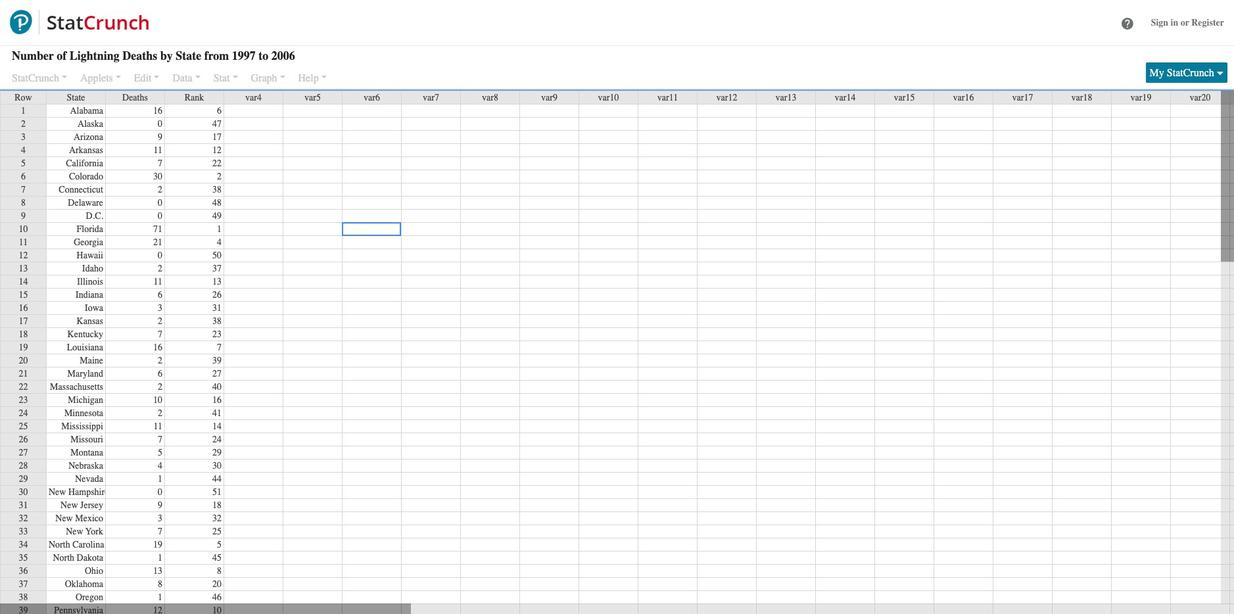 Task type: vqa. For each thing, say whether or not it's contained in the screenshot.


Task type: describe. For each thing, give the bounding box(es) containing it.
0 vertical spatial 30
[[153, 171, 163, 182]]

statcrunch top level menu menu bar
[[0, 63, 1235, 88]]

11 for mississippi
[[154, 421, 163, 432]]

45
[[213, 553, 222, 564]]

arizona
[[74, 132, 103, 143]]

sign
[[1152, 17, 1169, 28]]

3 for new mexico
[[158, 513, 163, 524]]

register
[[1192, 17, 1225, 28]]

1 horizontal spatial 31
[[213, 303, 222, 314]]

0 horizontal spatial 22
[[19, 382, 28, 393]]

var5
[[305, 92, 321, 103]]

28
[[19, 461, 28, 472]]

idaho
[[82, 263, 103, 274]]

louisiana
[[67, 342, 103, 353]]

0 horizontal spatial 13
[[19, 263, 28, 274]]

state
[[67, 92, 85, 103]]

0 vertical spatial 17
[[213, 132, 222, 143]]

sign in or register
[[1152, 17, 1225, 28]]

rank
[[185, 92, 204, 103]]

1 32 from the left
[[19, 513, 28, 524]]

0 horizontal spatial 37
[[19, 579, 28, 590]]

alaska
[[78, 118, 103, 130]]

1 horizontal spatial 24
[[213, 434, 222, 445]]

var9
[[542, 92, 558, 103]]

mississippi
[[61, 421, 103, 432]]

0 horizontal spatial 31
[[19, 500, 28, 511]]

1 vertical spatial 25
[[213, 526, 222, 538]]

my statcrunch ▾ main content
[[0, 46, 1235, 615]]

1 horizontal spatial 20
[[213, 579, 222, 590]]

var8
[[482, 92, 499, 103]]

oklahoma
[[65, 579, 103, 590]]

2 for kansas
[[158, 316, 163, 327]]

deaths
[[122, 92, 148, 103]]

menu bar inside statcrunch top level menu menu bar
[[0, 66, 395, 88]]

2 horizontal spatial 8
[[217, 566, 222, 577]]

colorado
[[69, 171, 103, 182]]

71
[[153, 224, 163, 235]]

statcrunch
[[1168, 67, 1215, 79]]

new for new york
[[66, 526, 83, 538]]

1 horizontal spatial 37
[[213, 263, 222, 274]]

var14
[[835, 92, 856, 103]]

0 horizontal spatial 18
[[19, 329, 28, 340]]

var4
[[245, 92, 262, 103]]

49
[[213, 211, 222, 222]]

9 for new jersey
[[158, 500, 163, 511]]

california
[[66, 158, 103, 169]]

var18
[[1072, 92, 1093, 103]]

2 vertical spatial 13
[[153, 566, 163, 577]]

0 vertical spatial 21
[[153, 237, 163, 248]]

jersey
[[80, 500, 103, 511]]

nevada
[[75, 474, 103, 485]]

var11
[[658, 92, 678, 103]]

1 vertical spatial 21
[[19, 368, 28, 380]]

7 for kentucky
[[158, 329, 163, 340]]

33
[[19, 526, 28, 538]]

new york
[[66, 526, 103, 538]]

41
[[213, 408, 222, 419]]

1 vertical spatial 17
[[19, 316, 28, 327]]

massachusetts
[[50, 382, 103, 393]]

3 for iowa
[[158, 303, 163, 314]]

hampshire
[[68, 487, 109, 498]]

1 vertical spatial 12
[[19, 250, 28, 261]]

7 for new york
[[158, 526, 163, 538]]

0 vertical spatial 10
[[19, 224, 28, 235]]

minnesota
[[64, 408, 103, 419]]

north carolina
[[49, 540, 104, 551]]

my statcrunch ▾
[[1150, 67, 1224, 79]]

2 vertical spatial 38
[[19, 592, 28, 603]]

39
[[213, 355, 222, 366]]

or
[[1182, 17, 1190, 28]]

2 for connecticut
[[158, 184, 163, 195]]

var19
[[1131, 92, 1152, 103]]

nebraska
[[69, 461, 103, 472]]

var6
[[364, 92, 380, 103]]

34
[[19, 540, 28, 551]]

1 vertical spatial 14
[[213, 421, 222, 432]]

0 horizontal spatial 8
[[21, 197, 26, 209]]

var16
[[954, 92, 975, 103]]

var15
[[895, 92, 916, 103]]

maine
[[80, 355, 103, 366]]

47
[[213, 118, 222, 130]]

michigan
[[68, 395, 103, 406]]

35
[[19, 553, 28, 564]]

40
[[213, 382, 222, 393]]

0 vertical spatial 3
[[21, 132, 26, 143]]

d.c.
[[86, 211, 103, 222]]

new hampshire
[[49, 487, 109, 498]]

my statcrunch ▾ button
[[1147, 63, 1228, 83]]

dakota
[[77, 553, 103, 564]]

0 vertical spatial 22
[[213, 158, 222, 169]]

ohio
[[85, 566, 103, 577]]

0 for 51
[[158, 487, 163, 498]]

2 horizontal spatial 4
[[217, 237, 222, 248]]

indiana
[[76, 290, 103, 301]]

1 down 49
[[217, 224, 222, 235]]

0 for 47
[[158, 118, 163, 130]]

0 horizontal spatial 25
[[19, 421, 28, 432]]

illinois
[[77, 276, 103, 288]]

var10
[[598, 92, 619, 103]]

in
[[1172, 17, 1179, 28]]

var7
[[423, 92, 439, 103]]

var20
[[1191, 92, 1212, 103]]

row
[[15, 92, 32, 103]]

0 vertical spatial 27
[[213, 368, 222, 380]]

7 for missouri
[[158, 434, 163, 445]]

0 horizontal spatial 24
[[19, 408, 28, 419]]

1 vertical spatial 18
[[213, 500, 222, 511]]

2 for massachusetts
[[158, 382, 163, 393]]

0 for 50
[[158, 250, 163, 261]]

york
[[85, 526, 103, 538]]

1 horizontal spatial 29
[[213, 447, 222, 459]]

0 horizontal spatial 23
[[19, 395, 28, 406]]

connecticut
[[59, 184, 103, 195]]

alabama
[[70, 105, 103, 116]]

oregon
[[76, 592, 103, 603]]

1 horizontal spatial 26
[[213, 290, 222, 301]]

2 vertical spatial 4
[[158, 461, 163, 472]]



Task type: locate. For each thing, give the bounding box(es) containing it.
18 down 15
[[19, 329, 28, 340]]

17 down 15
[[19, 316, 28, 327]]

1 horizontal spatial 12
[[213, 145, 222, 156]]

32 down 51
[[213, 513, 222, 524]]

18
[[19, 329, 28, 340], [213, 500, 222, 511]]

2
[[21, 118, 26, 130], [217, 171, 222, 182], [158, 184, 163, 195], [158, 263, 163, 274], [158, 316, 163, 327], [158, 355, 163, 366], [158, 382, 163, 393], [158, 408, 163, 419]]

1 horizontal spatial 10
[[153, 395, 163, 406]]

delaware
[[68, 197, 103, 209]]

14 down 41 on the bottom left
[[213, 421, 222, 432]]

0 vertical spatial 37
[[213, 263, 222, 274]]

0 vertical spatial 13
[[19, 263, 28, 274]]

7
[[158, 158, 163, 169], [21, 184, 26, 195], [158, 329, 163, 340], [217, 342, 222, 353], [158, 434, 163, 445], [158, 526, 163, 538]]

14 up 15
[[19, 276, 28, 288]]

5
[[21, 158, 26, 169], [158, 447, 163, 459], [217, 540, 222, 551]]

24 up 28
[[19, 408, 28, 419]]

florida
[[77, 224, 103, 235]]

27 down 39
[[213, 368, 222, 380]]

30 up the '71'
[[153, 171, 163, 182]]

new up new jersey
[[49, 487, 66, 498]]

1 horizontal spatial 13
[[153, 566, 163, 577]]

31 up 33
[[19, 500, 28, 511]]

0 horizontal spatial 27
[[19, 447, 28, 459]]

0 horizontal spatial 20
[[19, 355, 28, 366]]

2 for maine
[[158, 355, 163, 366]]

Data set title: click to edit text field
[[12, 47, 400, 64]]

sign in or register banner
[[0, 0, 1235, 47]]

hawaii
[[77, 250, 103, 261]]

new mexico
[[55, 513, 103, 524]]

montana
[[71, 447, 103, 459]]

carolina
[[72, 540, 104, 551]]

0 vertical spatial 24
[[19, 408, 28, 419]]

32
[[19, 513, 28, 524], [213, 513, 222, 524]]

0 horizontal spatial 17
[[19, 316, 28, 327]]

kentucky
[[67, 329, 103, 340]]

kansas
[[77, 316, 103, 327]]

1 down row
[[21, 105, 26, 116]]

my
[[1150, 67, 1165, 79]]

17
[[213, 132, 222, 143], [19, 316, 28, 327]]

0 vertical spatial 8
[[21, 197, 26, 209]]

31
[[213, 303, 222, 314], [19, 500, 28, 511]]

1 vertical spatial 9
[[21, 211, 26, 222]]

0 vertical spatial 5
[[21, 158, 26, 169]]

1 vertical spatial 5
[[158, 447, 163, 459]]

12
[[213, 145, 222, 156], [19, 250, 28, 261]]

24 down 41 on the bottom left
[[213, 434, 222, 445]]

0 vertical spatial 14
[[19, 276, 28, 288]]

11 for illinois
[[154, 276, 163, 288]]

0 vertical spatial north
[[49, 540, 70, 551]]

24
[[19, 408, 28, 419], [213, 434, 222, 445]]

18 down 51
[[213, 500, 222, 511]]

0 vertical spatial 20
[[19, 355, 28, 366]]

26 down 50
[[213, 290, 222, 301]]

1 vertical spatial 26
[[19, 434, 28, 445]]

north down north carolina
[[53, 553, 74, 564]]

13 down 50
[[213, 276, 222, 288]]

sign in or register link
[[1152, 0, 1225, 45]]

31 up 39
[[213, 303, 222, 314]]

44
[[213, 474, 222, 485]]

1 vertical spatial 13
[[213, 276, 222, 288]]

1 horizontal spatial 32
[[213, 513, 222, 524]]

1 vertical spatial 31
[[19, 500, 28, 511]]

23 left michigan
[[19, 395, 28, 406]]

11 for arkansas
[[154, 145, 163, 156]]

1 vertical spatial 20
[[213, 579, 222, 590]]

22 left massachusetts
[[19, 382, 28, 393]]

1 vertical spatial 3
[[158, 303, 163, 314]]

2 32 from the left
[[213, 513, 222, 524]]

1 for nevada
[[158, 474, 163, 485]]

0 horizontal spatial 5
[[21, 158, 26, 169]]

2 vertical spatial 3
[[158, 513, 163, 524]]

0 horizontal spatial 10
[[19, 224, 28, 235]]

37 down 50
[[213, 263, 222, 274]]

1 vertical spatial 8
[[217, 566, 222, 577]]

25 up 28
[[19, 421, 28, 432]]

1 vertical spatial 10
[[153, 395, 163, 406]]

menu bar
[[0, 66, 395, 88]]

9 for arizona
[[158, 132, 163, 143]]

0 vertical spatial 18
[[19, 329, 28, 340]]

1 vertical spatial 4
[[217, 237, 222, 248]]

46
[[213, 592, 222, 603]]

iowa
[[85, 303, 103, 314]]

38 for kansas
[[213, 316, 222, 327]]

▾
[[1218, 67, 1224, 79]]

new for new jersey
[[61, 500, 78, 511]]

30 up the 44
[[213, 461, 222, 472]]

mexico
[[75, 513, 103, 524]]

new jersey
[[61, 500, 103, 511]]

25
[[19, 421, 28, 432], [213, 526, 222, 538]]

new for new mexico
[[55, 513, 73, 524]]

11
[[154, 145, 163, 156], [19, 237, 28, 248], [154, 276, 163, 288], [154, 421, 163, 432]]

Empty cell, var6, row 10 text field
[[342, 222, 401, 236]]

0 horizontal spatial 12
[[19, 250, 28, 261]]

1 vertical spatial 27
[[19, 447, 28, 459]]

1 horizontal spatial 27
[[213, 368, 222, 380]]

22 down 47
[[213, 158, 222, 169]]

new for new hampshire
[[49, 487, 66, 498]]

2 horizontal spatial 13
[[213, 276, 222, 288]]

arkansas
[[69, 145, 103, 156]]

new up north carolina
[[66, 526, 83, 538]]

2 for idaho
[[158, 263, 163, 274]]

38 up 39
[[213, 316, 222, 327]]

10
[[19, 224, 28, 235], [153, 395, 163, 406]]

50
[[213, 250, 222, 261]]

1 left 45
[[158, 553, 163, 564]]

2 0 from the top
[[158, 197, 163, 209]]

2 vertical spatial 9
[[158, 500, 163, 511]]

13
[[19, 263, 28, 274], [213, 276, 222, 288], [153, 566, 163, 577]]

37
[[213, 263, 222, 274], [19, 579, 28, 590]]

25 up 45
[[213, 526, 222, 538]]

north for north dakota
[[53, 553, 74, 564]]

13 right ohio
[[153, 566, 163, 577]]

0 horizontal spatial 19
[[19, 342, 28, 353]]

17 down 47
[[213, 132, 222, 143]]

2 horizontal spatial 30
[[213, 461, 222, 472]]

21
[[153, 237, 163, 248], [19, 368, 28, 380]]

38
[[213, 184, 222, 195], [213, 316, 222, 327], [19, 592, 28, 603]]

maryland
[[67, 368, 103, 380]]

3 0 from the top
[[158, 211, 163, 222]]

29 down 28
[[19, 474, 28, 485]]

1 vertical spatial 29
[[19, 474, 28, 485]]

0 vertical spatial 38
[[213, 184, 222, 195]]

0 vertical spatial 12
[[213, 145, 222, 156]]

6
[[217, 105, 222, 116], [21, 171, 26, 182], [158, 290, 163, 301], [158, 368, 163, 380]]

1 0 from the top
[[158, 118, 163, 130]]

4
[[21, 145, 26, 156], [217, 237, 222, 248], [158, 461, 163, 472]]

0 vertical spatial 26
[[213, 290, 222, 301]]

30 down 28
[[19, 487, 28, 498]]

12 up 15
[[19, 250, 28, 261]]

1 horizontal spatial 25
[[213, 526, 222, 538]]

0 horizontal spatial 26
[[19, 434, 28, 445]]

0 vertical spatial 23
[[213, 329, 222, 340]]

12 down 47
[[213, 145, 222, 156]]

38 down 36
[[19, 592, 28, 603]]

1 vertical spatial 30
[[213, 461, 222, 472]]

1 horizontal spatial 4
[[158, 461, 163, 472]]

1 left the 44
[[158, 474, 163, 485]]

north dakota
[[53, 553, 103, 564]]

51
[[213, 487, 222, 498]]

29 up the 44
[[213, 447, 222, 459]]

1 horizontal spatial 19
[[153, 540, 163, 551]]

29
[[213, 447, 222, 459], [19, 474, 28, 485]]

1 horizontal spatial 8
[[158, 579, 163, 590]]

1 horizontal spatial 21
[[153, 237, 163, 248]]

0 vertical spatial 31
[[213, 303, 222, 314]]

1 vertical spatial north
[[53, 553, 74, 564]]

0
[[158, 118, 163, 130], [158, 197, 163, 209], [158, 211, 163, 222], [158, 250, 163, 261], [158, 487, 163, 498]]

0 for 49
[[158, 211, 163, 222]]

22
[[213, 158, 222, 169], [19, 382, 28, 393]]

27 up 28
[[19, 447, 28, 459]]

21 down the '71'
[[153, 237, 163, 248]]

2 vertical spatial 5
[[217, 540, 222, 551]]

0 vertical spatial 4
[[21, 145, 26, 156]]

missouri
[[71, 434, 103, 445]]

36
[[19, 566, 28, 577]]

north
[[49, 540, 70, 551], [53, 553, 74, 564]]

48
[[213, 197, 222, 209]]

32 up 33
[[19, 513, 28, 524]]

38 for connecticut
[[213, 184, 222, 195]]

0 horizontal spatial 30
[[19, 487, 28, 498]]

1 vertical spatial 22
[[19, 382, 28, 393]]

13 up 15
[[19, 263, 28, 274]]

1 for north dakota
[[158, 553, 163, 564]]

0 horizontal spatial 21
[[19, 368, 28, 380]]

2 for minnesota
[[158, 408, 163, 419]]

var17
[[1013, 92, 1034, 103]]

7 for california
[[158, 158, 163, 169]]

21 left maryland
[[19, 368, 28, 380]]

0 vertical spatial 19
[[19, 342, 28, 353]]

37 down 36
[[19, 579, 28, 590]]

1 vertical spatial 24
[[213, 434, 222, 445]]

15
[[19, 290, 28, 301]]

2 vertical spatial 30
[[19, 487, 28, 498]]

1 vertical spatial 38
[[213, 316, 222, 327]]

26
[[213, 290, 222, 301], [19, 434, 28, 445]]

1 for oregon
[[158, 592, 163, 603]]

1 horizontal spatial 14
[[213, 421, 222, 432]]

new down 'new hampshire'
[[61, 500, 78, 511]]

0 vertical spatial 9
[[158, 132, 163, 143]]

2 vertical spatial 8
[[158, 579, 163, 590]]

1 left 46 at the bottom of page
[[158, 592, 163, 603]]

1 horizontal spatial 17
[[213, 132, 222, 143]]

georgia
[[74, 237, 103, 248]]

0 vertical spatial 25
[[19, 421, 28, 432]]

1 vertical spatial 23
[[19, 395, 28, 406]]

1 horizontal spatial 22
[[213, 158, 222, 169]]

38 up 48 on the top of page
[[213, 184, 222, 195]]

0 horizontal spatial 29
[[19, 474, 28, 485]]

0 for 48
[[158, 197, 163, 209]]

north up north dakota
[[49, 540, 70, 551]]

27
[[213, 368, 222, 380], [19, 447, 28, 459]]

new
[[49, 487, 66, 498], [61, 500, 78, 511], [55, 513, 73, 524], [66, 526, 83, 538]]

var12
[[717, 92, 738, 103]]

23
[[213, 329, 222, 340], [19, 395, 28, 406]]

0 vertical spatial 29
[[213, 447, 222, 459]]

5 0 from the top
[[158, 487, 163, 498]]

north for north carolina
[[49, 540, 70, 551]]

19
[[19, 342, 28, 353], [153, 540, 163, 551]]

26 up 28
[[19, 434, 28, 445]]

0 horizontal spatial 4
[[21, 145, 26, 156]]

1 horizontal spatial 5
[[158, 447, 163, 459]]

4 0 from the top
[[158, 250, 163, 261]]

new down new jersey
[[55, 513, 73, 524]]

var13
[[776, 92, 797, 103]]

23 up 39
[[213, 329, 222, 340]]



